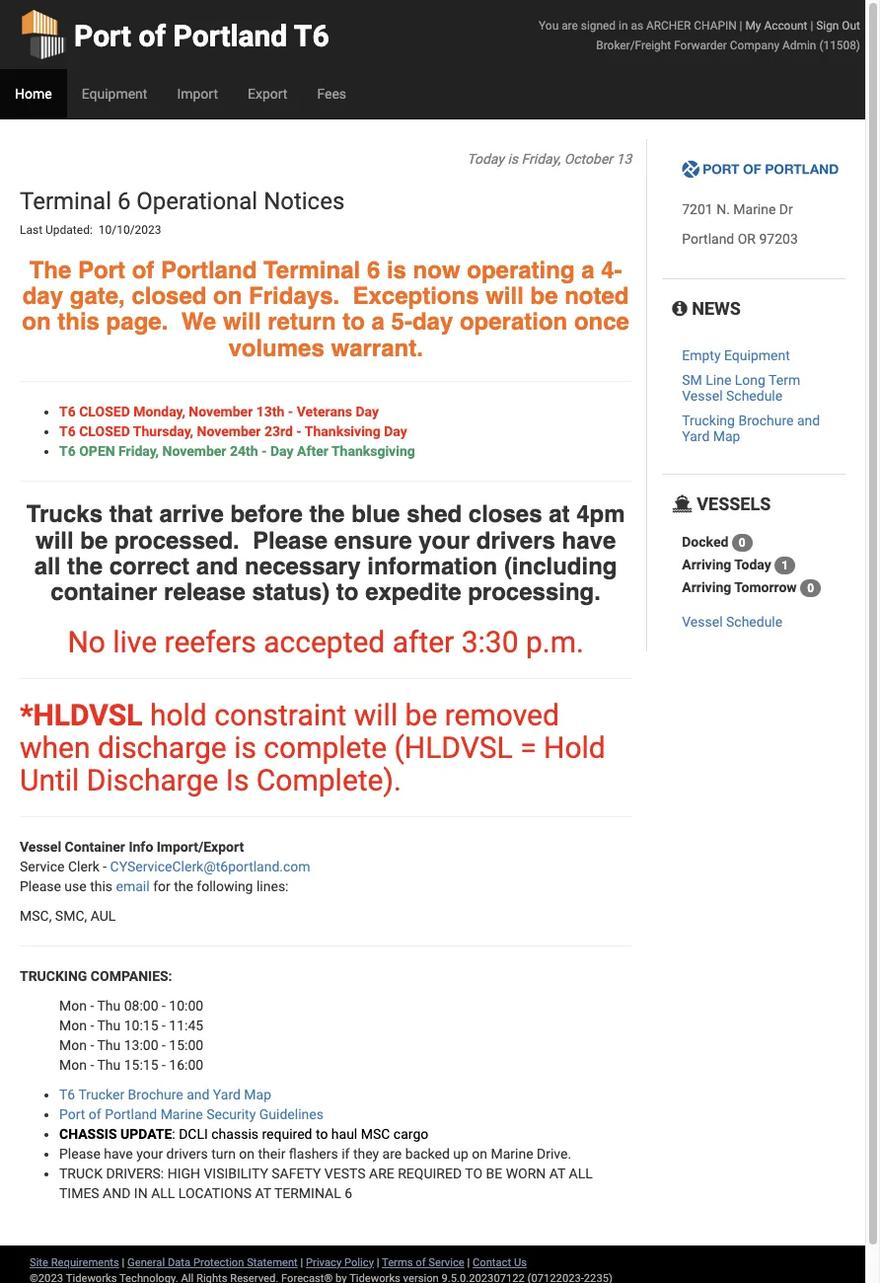 Task type: locate. For each thing, give the bounding box(es) containing it.
2 vertical spatial to
[[316, 1126, 328, 1142]]

- right 24th
[[262, 444, 267, 459]]

to inside the trucks that arrive before the blue shed closes at 4pm will be processed.  please ensure your drivers have all the correct and necessary information (including container release status) to expedite processing.
[[337, 579, 359, 607]]

brochure down 15:15
[[128, 1087, 183, 1103]]

0 horizontal spatial is
[[234, 730, 257, 765]]

all
[[34, 553, 61, 581]]

schedule down tomorrow
[[727, 614, 783, 630]]

vessel schedule link
[[683, 614, 783, 630]]

port of portland marine security guidelines link
[[59, 1107, 324, 1122]]

or
[[738, 231, 756, 247]]

1 horizontal spatial friday,
[[522, 151, 561, 167]]

1 vertical spatial at
[[255, 1186, 271, 1201]]

2 mon from the top
[[59, 1018, 87, 1034]]

0 horizontal spatial service
[[20, 859, 65, 875]]

t6 closed monday, november 13th - veterans day t6 closed thursday, november 23rd - thanksiving day t6 open friday, november 24th - day after thanksgiving
[[59, 404, 415, 459]]

terminal up last
[[20, 188, 112, 215]]

to inside t6 trucker brochure and yard map port of portland marine security guidelines chassis update : dcli chassis required to haul msc cargo please have your drivers turn on their flashers if they are backed up on marine drive. truck drivers: high visibility safety vests are required to be worn at all times and in all locations at terminal 6
[[316, 1126, 328, 1142]]

all down drive.
[[569, 1166, 593, 1182]]

day
[[356, 404, 379, 420], [384, 424, 408, 440], [271, 444, 294, 459]]

operational
[[137, 188, 258, 215]]

protection
[[193, 1257, 244, 1269]]

this down the "the"
[[58, 308, 100, 336]]

- right clerk in the bottom of the page
[[103, 859, 107, 875]]

0 vertical spatial today
[[467, 151, 505, 167]]

high
[[168, 1166, 200, 1182]]

1 vertical spatial schedule
[[727, 614, 783, 630]]

1 horizontal spatial day
[[356, 404, 379, 420]]

0 horizontal spatial yard
[[213, 1087, 241, 1103]]

of up equipment popup button
[[139, 19, 166, 53]]

0 vertical spatial yard
[[683, 428, 710, 444]]

t6 up fees
[[294, 19, 329, 53]]

1 vertical spatial is
[[387, 256, 407, 284]]

0 right tomorrow
[[808, 581, 815, 595]]

1 thu from the top
[[97, 998, 121, 1014]]

portland inside the port of portland terminal 6 is now operating a 4- day gate, closed on
[[161, 256, 257, 284]]

marine up the worn
[[491, 1146, 534, 1162]]

a left 5-
[[372, 308, 385, 336]]

-
[[288, 404, 294, 420], [297, 424, 302, 440], [262, 444, 267, 459], [103, 859, 107, 875], [90, 998, 94, 1014], [162, 998, 166, 1014], [90, 1018, 94, 1034], [162, 1018, 166, 1034], [90, 1038, 94, 1053], [162, 1038, 166, 1053], [90, 1057, 94, 1073], [162, 1057, 166, 1073]]

| left my
[[740, 19, 743, 33]]

0 vertical spatial all
[[569, 1166, 593, 1182]]

0 horizontal spatial are
[[383, 1146, 402, 1162]]

10/10/2023
[[98, 224, 162, 237]]

1 vertical spatial to
[[337, 579, 359, 607]]

1 vertical spatial please
[[20, 879, 61, 894]]

is left october
[[508, 151, 518, 167]]

vessel for vessel schedule
[[683, 614, 723, 630]]

1 vertical spatial marine
[[161, 1107, 203, 1122]]

is left now
[[387, 256, 407, 284]]

arriving down "docked"
[[683, 556, 732, 572]]

day inside .  exceptions will be noted on this page.  we will return to a 5-day operation once volumes warrant.
[[413, 308, 454, 336]]

1 vertical spatial 6
[[367, 256, 380, 284]]

the right for
[[174, 879, 193, 894]]

1 horizontal spatial service
[[429, 1257, 465, 1269]]

of down trucker
[[89, 1107, 101, 1122]]

arriving
[[683, 556, 732, 572], [683, 579, 732, 595]]

1 vertical spatial be
[[80, 527, 108, 554]]

they
[[353, 1146, 379, 1162]]

0 vertical spatial to
[[343, 308, 365, 336]]

brochure
[[739, 413, 794, 429], [128, 1087, 183, 1103]]

archer
[[647, 19, 692, 33]]

have inside the trucks that arrive before the blue shed closes at 4pm will be processed.  please ensure your drivers have all the correct and necessary information (including container release status) to expedite processing.
[[562, 527, 616, 554]]

admin
[[783, 39, 817, 52]]

| right policy
[[377, 1257, 380, 1269]]

discharge
[[87, 763, 219, 798]]

equipment inside empty equipment sm line long term vessel schedule trucking brochure and yard map
[[725, 348, 791, 363]]

have inside t6 trucker brochure and yard map port of portland marine security guidelines chassis update : dcli chassis required to haul msc cargo please have your drivers turn on their flashers if they are backed up on marine drive. truck drivers: high visibility safety vests are required to be worn at all times and in all locations at terminal 6
[[104, 1146, 133, 1162]]

t6 inside t6 trucker brochure and yard map port of portland marine security guidelines chassis update : dcli chassis required to haul msc cargo please have your drivers turn on their flashers if they are backed up on marine drive. truck drivers: high visibility safety vests are required to be worn at all times and in all locations at terminal 6
[[59, 1087, 75, 1103]]

6 left now
[[367, 256, 380, 284]]

6 up 10/10/2023
[[117, 188, 131, 215]]

0 horizontal spatial friday,
[[119, 444, 159, 459]]

at down drive.
[[550, 1166, 566, 1182]]

drivers up high
[[166, 1146, 208, 1162]]

- left 10:00 at the bottom left of the page
[[162, 998, 166, 1014]]

ship image
[[673, 496, 693, 514]]

accepted
[[264, 625, 385, 659]]

2 horizontal spatial 6
[[367, 256, 380, 284]]

lines:
[[257, 879, 289, 894]]

all right in
[[151, 1186, 175, 1201]]

0 horizontal spatial map
[[244, 1087, 272, 1103]]

2 vertical spatial november
[[162, 444, 227, 459]]

brochure down sm line long term vessel schedule link at top right
[[739, 413, 794, 429]]

and up 'port of portland marine security guidelines' link
[[187, 1087, 210, 1103]]

1 vertical spatial vessel
[[683, 614, 723, 630]]

update
[[120, 1126, 172, 1142]]

port up equipment popup button
[[74, 19, 131, 53]]

trucking brochure and yard map link
[[683, 413, 821, 444]]

to up flashers
[[316, 1126, 328, 1142]]

required
[[262, 1126, 313, 1142]]

vessels
[[693, 494, 771, 515]]

yard down sm
[[683, 428, 710, 444]]

thu down trucking companies: on the left of the page
[[97, 998, 121, 1014]]

on up visibility
[[239, 1146, 255, 1162]]

0 vertical spatial this
[[58, 308, 100, 336]]

0 horizontal spatial be
[[80, 527, 108, 554]]

0 vertical spatial brochure
[[739, 413, 794, 429]]

import button
[[162, 69, 233, 118]]

empty equipment link
[[683, 348, 791, 363]]

yard up security
[[213, 1087, 241, 1103]]

at down visibility
[[255, 1186, 271, 1201]]

0 horizontal spatial the
[[67, 553, 103, 581]]

friday,
[[522, 151, 561, 167], [119, 444, 159, 459]]

have up processing. in the right top of the page
[[562, 527, 616, 554]]

2 vertical spatial and
[[187, 1087, 210, 1103]]

2 vertical spatial please
[[59, 1146, 101, 1162]]

1 vertical spatial all
[[151, 1186, 175, 1201]]

- right 23rd
[[297, 424, 302, 440]]

will inside hold constraint will be removed when discharge is complete (hldvsl = hold until discharge is complete).
[[354, 698, 398, 732]]

this right use
[[90, 879, 113, 894]]

0 vertical spatial port
[[74, 19, 131, 53]]

schedule inside empty equipment sm line long term vessel schedule trucking brochure and yard map
[[727, 388, 783, 404]]

1 vertical spatial day
[[384, 424, 408, 440]]

1 horizontal spatial is
[[387, 256, 407, 284]]

1 vertical spatial brochure
[[128, 1087, 183, 1103]]

0 horizontal spatial terminal
[[20, 188, 112, 215]]

companies:
[[91, 968, 172, 984]]

blue
[[352, 501, 400, 528]]

vessel up trucking
[[683, 388, 723, 404]]

a inside the port of portland terminal 6 is now operating a 4- day gate, closed on
[[582, 256, 595, 284]]

dcli
[[179, 1126, 208, 1142]]

0 vertical spatial equipment
[[82, 86, 148, 102]]

0 vertical spatial a
[[582, 256, 595, 284]]

be down after
[[405, 698, 438, 732]]

thanksiving
[[305, 424, 381, 440]]

hold
[[544, 730, 606, 765]]

service inside vessel container info import/export service clerk - cyserviceclerk@t6portland.com please use this email for the following lines:
[[20, 859, 65, 875]]

empty equipment sm line long term vessel schedule trucking brochure and yard map
[[683, 348, 821, 444]]

2 arriving from the top
[[683, 579, 732, 595]]

1 horizontal spatial a
[[582, 256, 595, 284]]

worn
[[506, 1166, 546, 1182]]

0 horizontal spatial at
[[255, 1186, 271, 1201]]

0 horizontal spatial brochure
[[128, 1087, 183, 1103]]

1 vertical spatial yard
[[213, 1087, 241, 1103]]

6 inside terminal 6 operational notices last updated:  10/10/2023
[[117, 188, 131, 215]]

1 vertical spatial equipment
[[725, 348, 791, 363]]

on right closed
[[213, 282, 242, 310]]

marine up or
[[734, 202, 777, 218]]

this inside .  exceptions will be noted on this page.  we will return to a 5-day operation once volumes warrant.
[[58, 308, 100, 336]]

drivers up processing. in the right top of the page
[[477, 527, 556, 554]]

0 vertical spatial closed
[[79, 404, 130, 420]]

thu left 13:00
[[97, 1038, 121, 1053]]

please up msc,
[[20, 879, 61, 894]]

general
[[127, 1257, 165, 1269]]

map down sm line long term vessel schedule link at top right
[[714, 428, 741, 444]]

your down update
[[136, 1146, 163, 1162]]

have
[[562, 527, 616, 554], [104, 1146, 133, 1162]]

at
[[550, 1166, 566, 1182], [255, 1186, 271, 1201]]

sm
[[683, 373, 703, 389]]

1 vertical spatial today
[[735, 556, 772, 572]]

:
[[172, 1126, 175, 1142]]

08:00
[[124, 998, 159, 1014]]

vests
[[325, 1166, 366, 1182]]

use
[[65, 879, 87, 894]]

vessel inside vessel container info import/export service clerk - cyserviceclerk@t6portland.com please use this email for the following lines:
[[20, 839, 61, 855]]

2 vertical spatial be
[[405, 698, 438, 732]]

reefers
[[164, 625, 257, 659]]

t6 left trucker
[[59, 1087, 75, 1103]]

1 horizontal spatial drivers
[[477, 527, 556, 554]]

15:15
[[124, 1057, 159, 1073]]

thu left 10:15 on the bottom left of page
[[97, 1018, 121, 1034]]

0 vertical spatial terminal
[[20, 188, 112, 215]]

0 vertical spatial 6
[[117, 188, 131, 215]]

and down term
[[798, 413, 821, 429]]

1 vertical spatial port
[[78, 256, 125, 284]]

email
[[116, 879, 150, 894]]

0 horizontal spatial 6
[[117, 188, 131, 215]]

your up expedite
[[419, 527, 470, 554]]

brochure inside empty equipment sm line long term vessel schedule trucking brochure and yard map
[[739, 413, 794, 429]]

email link
[[116, 879, 150, 894]]

on inside .  exceptions will be noted on this page.  we will return to a 5-day operation once volumes warrant.
[[22, 308, 51, 336]]

you
[[539, 19, 559, 33]]

1 vertical spatial friday,
[[119, 444, 159, 459]]

yard inside t6 trucker brochure and yard map port of portland marine security guidelines chassis update : dcli chassis required to haul msc cargo please have your drivers turn on their flashers if they are backed up on marine drive. truck drivers: high visibility safety vests are required to be worn at all times and in all locations at terminal 6
[[213, 1087, 241, 1103]]

portland up update
[[105, 1107, 157, 1122]]

mon - thu 08:00 - 10:00 mon - thu 10:15 - 11:45 mon - thu 13:00 - 15:00 mon - thu 15:15 - 16:00
[[59, 998, 204, 1073]]

please inside the trucks that arrive before the blue shed closes at 4pm will be processed.  please ensure your drivers have all the correct and necessary information (including container release status) to expedite processing.
[[253, 527, 328, 554]]

msc
[[361, 1126, 390, 1142]]

1 horizontal spatial yard
[[683, 428, 710, 444]]

vessel
[[683, 388, 723, 404], [683, 614, 723, 630], [20, 839, 61, 855]]

terminal up the return
[[264, 256, 361, 284]]

1 schedule from the top
[[727, 388, 783, 404]]

no live reefers accepted after 3:30 p.m.
[[68, 625, 584, 659]]

trucker
[[78, 1087, 125, 1103]]

all
[[569, 1166, 593, 1182], [151, 1186, 175, 1201]]

1 horizontal spatial the
[[174, 879, 193, 894]]

0 vertical spatial 0
[[739, 536, 746, 550]]

2 horizontal spatial be
[[531, 282, 558, 310]]

be inside the trucks that arrive before the blue shed closes at 4pm will be processed.  please ensure your drivers have all the correct and necessary information (including container release status) to expedite processing.
[[80, 527, 108, 554]]

of down 10/10/2023
[[132, 256, 154, 284]]

to
[[343, 308, 365, 336], [337, 579, 359, 607], [316, 1126, 328, 1142]]

map up security
[[244, 1087, 272, 1103]]

- right 13th on the top left
[[288, 404, 294, 420]]

schedule up the trucking brochure and yard map link
[[727, 388, 783, 404]]

0 vertical spatial at
[[550, 1166, 566, 1182]]

1 horizontal spatial day
[[413, 308, 454, 336]]

t6 left open
[[59, 444, 76, 459]]

0 right "docked"
[[739, 536, 746, 550]]

equipment inside equipment popup button
[[82, 86, 148, 102]]

0 vertical spatial be
[[531, 282, 558, 310]]

13th
[[256, 404, 285, 420]]

the
[[310, 501, 345, 528], [67, 553, 103, 581], [174, 879, 193, 894]]

1 vertical spatial your
[[136, 1146, 163, 1162]]

0 vertical spatial service
[[20, 859, 65, 875]]

2 vertical spatial day
[[271, 444, 294, 459]]

0 horizontal spatial your
[[136, 1146, 163, 1162]]

and down arrive
[[196, 553, 238, 581]]

equipment right home
[[82, 86, 148, 102]]

arriving up vessel schedule link
[[683, 579, 732, 595]]

1
[[782, 559, 789, 573]]

port down 10/10/2023
[[78, 256, 125, 284]]

vessel left container
[[20, 839, 61, 855]]

1 vertical spatial a
[[372, 308, 385, 336]]

haul
[[332, 1126, 358, 1142]]

portland
[[173, 19, 288, 53], [683, 231, 735, 247], [161, 256, 257, 284], [105, 1107, 157, 1122]]

2 vertical spatial is
[[234, 730, 257, 765]]

be inside .  exceptions will be noted on this page.  we will return to a 5-day operation once volumes warrant.
[[531, 282, 558, 310]]

on down the "the"
[[22, 308, 51, 336]]

thanksgiving
[[332, 444, 415, 459]]

their
[[258, 1146, 286, 1162]]

terminal inside terminal 6 operational notices last updated:  10/10/2023
[[20, 188, 112, 215]]

marine up : on the bottom of the page
[[161, 1107, 203, 1122]]

1 horizontal spatial have
[[562, 527, 616, 554]]

2 horizontal spatial marine
[[734, 202, 777, 218]]

please up status)
[[253, 527, 328, 554]]

1 horizontal spatial map
[[714, 428, 741, 444]]

0 vertical spatial drivers
[[477, 527, 556, 554]]

day down now
[[413, 308, 454, 336]]

1 horizontal spatial marine
[[491, 1146, 534, 1162]]

0 vertical spatial your
[[419, 527, 470, 554]]

0 horizontal spatial marine
[[161, 1107, 203, 1122]]

please inside vessel container info import/export service clerk - cyserviceclerk@t6portland.com please use this email for the following lines:
[[20, 879, 61, 894]]

contact us link
[[473, 1257, 527, 1269]]

aul
[[91, 908, 116, 924]]

this inside vessel container info import/export service clerk - cyserviceclerk@t6portland.com please use this email for the following lines:
[[90, 879, 113, 894]]

1 arriving from the top
[[683, 556, 732, 572]]

1 vertical spatial and
[[196, 553, 238, 581]]

2 vertical spatial 6
[[345, 1186, 353, 1201]]

on right up
[[472, 1146, 488, 1162]]

are up are
[[383, 1146, 402, 1162]]

closed
[[79, 404, 130, 420], [79, 424, 130, 440]]

service
[[20, 859, 65, 875], [429, 1257, 465, 1269]]

- left 11:45
[[162, 1018, 166, 1034]]

0 horizontal spatial a
[[372, 308, 385, 336]]

- left 13:00
[[90, 1038, 94, 1053]]

0 horizontal spatial have
[[104, 1146, 133, 1162]]

be left that
[[80, 527, 108, 554]]

1 horizontal spatial be
[[405, 698, 438, 732]]

be left the noted
[[531, 282, 558, 310]]

until
[[20, 763, 79, 798]]

backed
[[406, 1146, 450, 1162]]

service up use
[[20, 859, 65, 875]]

info circle image
[[673, 300, 688, 318]]

0 horizontal spatial equipment
[[82, 86, 148, 102]]

day up the thanksgiving
[[384, 424, 408, 440]]

thu up trucker
[[97, 1057, 121, 1073]]

0 vertical spatial the
[[310, 501, 345, 528]]

day up the thanksiving
[[356, 404, 379, 420]]

| left privacy
[[301, 1257, 303, 1269]]

day down 23rd
[[271, 444, 294, 459]]

security
[[207, 1107, 256, 1122]]

port inside the port of portland terminal 6 is now operating a 4- day gate, closed on
[[78, 256, 125, 284]]

no
[[68, 625, 106, 659]]

port inside port of portland t6 link
[[74, 19, 131, 53]]

1 horizontal spatial brochure
[[739, 413, 794, 429]]

locations
[[179, 1186, 252, 1201]]

portland up we
[[161, 256, 257, 284]]

1 vertical spatial arriving
[[683, 579, 732, 595]]

1 vertical spatial this
[[90, 879, 113, 894]]

container
[[65, 839, 125, 855]]

the left blue
[[310, 501, 345, 528]]

we
[[181, 308, 216, 336]]

map inside t6 trucker brochure and yard map port of portland marine security guidelines chassis update : dcli chassis required to haul msc cargo please have your drivers turn on their flashers if they are backed up on marine drive. truck drivers: high visibility safety vests are required to be worn at all times and in all locations at terminal 6
[[244, 1087, 272, 1103]]

and
[[798, 413, 821, 429], [196, 553, 238, 581], [187, 1087, 210, 1103]]

have up the drivers: in the bottom of the page
[[104, 1146, 133, 1162]]

guidelines
[[259, 1107, 324, 1122]]

to inside .  exceptions will be noted on this page.  we will return to a 5-day operation once volumes warrant.
[[343, 308, 365, 336]]

is right hold
[[234, 730, 257, 765]]

the right all
[[67, 553, 103, 581]]

drivers inside t6 trucker brochure and yard map port of portland marine security guidelines chassis update : dcli chassis required to haul msc cargo please have your drivers turn on their flashers if they are backed up on marine drive. truck drivers: high visibility safety vests are required to be worn at all times and in all locations at terminal 6
[[166, 1146, 208, 1162]]

service left contact
[[429, 1257, 465, 1269]]

1 vertical spatial closed
[[79, 424, 130, 440]]

flashers
[[289, 1146, 338, 1162]]

please up truck
[[59, 1146, 101, 1162]]

to left 5-
[[343, 308, 365, 336]]

today inside docked 0 arriving today 1 arriving tomorrow 0
[[735, 556, 772, 572]]

0 vertical spatial is
[[508, 151, 518, 167]]

- left 16:00
[[162, 1057, 166, 1073]]

terminal
[[20, 188, 112, 215], [264, 256, 361, 284]]

1 horizontal spatial your
[[419, 527, 470, 554]]

| left the sign
[[811, 19, 814, 33]]

6 down vests
[[345, 1186, 353, 1201]]

0 vertical spatial have
[[562, 527, 616, 554]]

6 inside the port of portland terminal 6 is now operating a 4- day gate, closed on
[[367, 256, 380, 284]]

information
[[368, 553, 498, 581]]

0 vertical spatial schedule
[[727, 388, 783, 404]]

0 vertical spatial please
[[253, 527, 328, 554]]

empty
[[683, 348, 721, 363]]



Task type: vqa. For each thing, say whether or not it's contained in the screenshot.
rightmost Tideworks
no



Task type: describe. For each thing, give the bounding box(es) containing it.
term
[[769, 373, 801, 389]]

vessel inside empty equipment sm line long term vessel schedule trucking brochure and yard map
[[683, 388, 723, 404]]

msc, smc, aul
[[20, 908, 116, 924]]

are
[[369, 1166, 395, 1182]]

0 vertical spatial friday,
[[522, 151, 561, 167]]

terminal 6 operational notices last updated:  10/10/2023
[[20, 188, 351, 237]]

please inside t6 trucker brochure and yard map port of portland marine security guidelines chassis update : dcli chassis required to haul msc cargo please have your drivers turn on their flashers if they are backed up on marine drive. truck drivers: high visibility safety vests are required to be worn at all times and in all locations at terminal 6
[[59, 1146, 101, 1162]]

1 vertical spatial november
[[197, 424, 261, 440]]

statement
[[247, 1257, 298, 1269]]

11:45
[[169, 1018, 204, 1034]]

of inside t6 trucker brochure and yard map port of portland marine security guidelines chassis update : dcli chassis required to haul msc cargo please have your drivers turn on their flashers if they are backed up on marine drive. truck drivers: high visibility safety vests are required to be worn at all times and in all locations at terminal 6
[[89, 1107, 101, 1122]]

1 closed from the top
[[79, 404, 130, 420]]

privacy
[[306, 1257, 342, 1269]]

trucking companies:
[[20, 968, 172, 984]]

7201
[[683, 202, 714, 218]]

- up trucker
[[90, 1057, 94, 1073]]

- left 10:15 on the bottom left of page
[[90, 1018, 94, 1034]]

will inside the trucks that arrive before the blue shed closes at 4pm will be processed.  please ensure your drivers have all the correct and necessary information (including container release status) to expedite processing.
[[36, 527, 74, 554]]

live
[[113, 625, 157, 659]]

forwarder
[[675, 39, 728, 52]]

6 inside t6 trucker brochure and yard map port of portland marine security guidelines chassis update : dcli chassis required to haul msc cargo please have your drivers turn on their flashers if they are backed up on marine drive. truck drivers: high visibility safety vests are required to be worn at all times and in all locations at terminal 6
[[345, 1186, 353, 1201]]

closed
[[132, 282, 207, 310]]

t6 inside port of portland t6 link
[[294, 19, 329, 53]]

and inside empty equipment sm line long term vessel schedule trucking brochure and yard map
[[798, 413, 821, 429]]

t6 up trucks
[[59, 424, 76, 440]]

is inside hold constraint will be removed when discharge is complete (hldvsl = hold until discharge is complete).
[[234, 730, 257, 765]]

are inside t6 trucker brochure and yard map port of portland marine security guidelines chassis update : dcli chassis required to haul msc cargo please have your drivers turn on their flashers if they are backed up on marine drive. truck drivers: high visibility safety vests are required to be worn at all times and in all locations at terminal 6
[[383, 1146, 402, 1162]]

trucks that arrive before the blue shed closes at 4pm will be processed.  please ensure your drivers have all the correct and necessary information (including container release status) to expedite processing.
[[26, 501, 626, 607]]

0 horizontal spatial 0
[[739, 536, 746, 550]]

day inside the port of portland terminal 6 is now operating a 4- day gate, closed on
[[22, 282, 63, 310]]

requirements
[[51, 1257, 119, 1269]]

0 vertical spatial day
[[356, 404, 379, 420]]

port inside t6 trucker brochure and yard map port of portland marine security guidelines chassis update : dcli chassis required to haul msc cargo please have your drivers turn on their flashers if they are backed up on marine drive. truck drivers: high visibility safety vests are required to be worn at all times and in all locations at terminal 6
[[59, 1107, 85, 1122]]

friday, inside t6 closed monday, november 13th - veterans day t6 closed thursday, november 23rd - thanksiving day t6 open friday, november 24th - day after thanksgiving
[[119, 444, 159, 459]]

2 vertical spatial marine
[[491, 1146, 534, 1162]]

terms of service link
[[382, 1257, 465, 1269]]

2 closed from the top
[[79, 424, 130, 440]]

visibility
[[204, 1166, 268, 1182]]

open
[[79, 444, 115, 459]]

fridays
[[249, 282, 333, 310]]

sm line long term vessel schedule link
[[683, 373, 801, 404]]

cargo
[[394, 1126, 429, 1142]]

0 horizontal spatial day
[[271, 444, 294, 459]]

complete).
[[257, 763, 402, 798]]

1 vertical spatial the
[[67, 553, 103, 581]]

export button
[[233, 69, 303, 118]]

cyserviceclerk@t6portland.com
[[110, 859, 311, 875]]

- down trucking companies: on the left of the page
[[90, 998, 94, 1014]]

port of portland t6 link
[[20, 0, 329, 69]]

if
[[342, 1146, 350, 1162]]

import
[[177, 86, 218, 102]]

port of portland t6
[[74, 19, 329, 53]]

1 horizontal spatial all
[[569, 1166, 593, 1182]]

safety
[[272, 1166, 321, 1182]]

portland inside t6 trucker brochure and yard map port of portland marine security guidelines chassis update : dcli chassis required to haul msc cargo please have your drivers turn on their flashers if they are backed up on marine drive. truck drivers: high visibility safety vests are required to be worn at all times and in all locations at terminal 6
[[105, 1107, 157, 1122]]

portland down 7201
[[683, 231, 735, 247]]

vessel schedule
[[683, 614, 783, 630]]

terminal inside the port of portland terminal 6 is now operating a 4- day gate, closed on
[[264, 256, 361, 284]]

on inside the port of portland terminal 6 is now operating a 4- day gate, closed on
[[213, 282, 242, 310]]

monday,
[[134, 404, 185, 420]]

the inside vessel container info import/export service clerk - cyserviceclerk@t6portland.com please use this email for the following lines:
[[174, 879, 193, 894]]

when
[[20, 730, 90, 765]]

is inside the port of portland terminal 6 is now operating a 4- day gate, closed on
[[387, 256, 407, 284]]

fees
[[317, 86, 347, 102]]

p.m.
[[526, 625, 584, 659]]

=
[[521, 730, 537, 765]]

that
[[109, 501, 153, 528]]

0 vertical spatial marine
[[734, 202, 777, 218]]

docked 0 arriving today 1 arriving tomorrow 0
[[683, 534, 815, 595]]

a inside .  exceptions will be noted on this page.  we will return to a 5-day operation once volumes warrant.
[[372, 308, 385, 336]]

and inside t6 trucker brochure and yard map port of portland marine security guidelines chassis update : dcli chassis required to haul msc cargo please have your drivers turn on their flashers if they are backed up on marine drive. truck drivers: high visibility safety vests are required to be worn at all times and in all locations at terminal 6
[[187, 1087, 210, 1103]]

5-
[[392, 308, 413, 336]]

- left "15:00"
[[162, 1038, 166, 1053]]

2 horizontal spatial is
[[508, 151, 518, 167]]

correct
[[109, 553, 190, 581]]

3 mon from the top
[[59, 1038, 87, 1053]]

t6 left monday,
[[59, 404, 76, 420]]

10:00
[[169, 998, 204, 1014]]

in
[[134, 1186, 148, 1201]]

will right we
[[223, 308, 261, 336]]

fees button
[[303, 69, 361, 118]]

10:15
[[124, 1018, 159, 1034]]

are inside you are signed in as archer chapin | my account | sign out broker/freight forwarder company admin (11508)
[[562, 19, 578, 33]]

1 mon from the top
[[59, 998, 87, 1014]]

line
[[706, 373, 732, 389]]

2 schedule from the top
[[727, 614, 783, 630]]

map inside empty equipment sm line long term vessel schedule trucking brochure and yard map
[[714, 428, 741, 444]]

2 thu from the top
[[97, 1018, 121, 1034]]

times
[[59, 1186, 99, 1201]]

msc,
[[20, 908, 52, 924]]

thursday,
[[133, 424, 194, 440]]

4 thu from the top
[[97, 1057, 121, 1073]]

drivers inside the trucks that arrive before the blue shed closes at 4pm will be processed.  please ensure your drivers have all the correct and necessary information (including container release status) to expedite processing.
[[477, 527, 556, 554]]

will right now
[[486, 282, 524, 310]]

0 horizontal spatial today
[[467, 151, 505, 167]]

(hldvsl
[[395, 730, 513, 765]]

site requirements | general data protection statement | privacy policy | terms of service | contact us
[[30, 1257, 527, 1269]]

info
[[129, 839, 153, 855]]

your inside the trucks that arrive before the blue shed closes at 4pm will be processed.  please ensure your drivers have all the correct and necessary information (including container release status) to expedite processing.
[[419, 527, 470, 554]]

trucking
[[20, 968, 87, 984]]

n.
[[717, 202, 731, 218]]

out
[[843, 19, 861, 33]]

trucks
[[26, 501, 103, 528]]

data
[[168, 1257, 191, 1269]]

brochure inside t6 trucker brochure and yard map port of portland marine security guidelines chassis update : dcli chassis required to haul msc cargo please have your drivers turn on their flashers if they are backed up on marine drive. truck drivers: high visibility safety vests are required to be worn at all times and in all locations at terminal 6
[[128, 1087, 183, 1103]]

- inside vessel container info import/export service clerk - cyserviceclerk@t6portland.com please use this email for the following lines:
[[103, 859, 107, 875]]

and
[[103, 1186, 131, 1201]]

3 thu from the top
[[97, 1038, 121, 1053]]

contact
[[473, 1257, 512, 1269]]

2 horizontal spatial day
[[384, 424, 408, 440]]

1 vertical spatial service
[[429, 1257, 465, 1269]]

vessel for vessel container info import/export service clerk - cyserviceclerk@t6portland.com please use this email for the following lines:
[[20, 839, 61, 855]]

arrive
[[159, 501, 224, 528]]

0 horizontal spatial all
[[151, 1186, 175, 1201]]

chassis
[[212, 1126, 259, 1142]]

portland up import
[[173, 19, 288, 53]]

the port of portland terminal 6 is now operating a 4- day gate, closed on
[[22, 256, 623, 310]]

today is friday, october 13
[[467, 151, 632, 167]]

policy
[[345, 1257, 374, 1269]]

import/export
[[157, 839, 244, 855]]

complete
[[264, 730, 387, 765]]

up
[[453, 1146, 469, 1162]]

1 vertical spatial 0
[[808, 581, 815, 595]]

| left contact
[[468, 1257, 470, 1269]]

2 horizontal spatial the
[[310, 501, 345, 528]]

vessel container info import/export service clerk - cyserviceclerk@t6portland.com please use this email for the following lines:
[[20, 839, 311, 894]]

the
[[29, 256, 71, 284]]

4 mon from the top
[[59, 1057, 87, 1073]]

0 vertical spatial november
[[189, 404, 253, 420]]

general data protection statement link
[[127, 1257, 298, 1269]]

port of portland t6 image
[[683, 160, 841, 180]]

and inside the trucks that arrive before the blue shed closes at 4pm will be processed.  please ensure your drivers have all the correct and necessary information (including container release status) to expedite processing.
[[196, 553, 238, 581]]

your inside t6 trucker brochure and yard map port of portland marine security guidelines chassis update : dcli chassis required to haul msc cargo please have your drivers turn on their flashers if they are backed up on marine drive. truck drivers: high visibility safety vests are required to be worn at all times and in all locations at terminal 6
[[136, 1146, 163, 1162]]

privacy policy link
[[306, 1257, 374, 1269]]

of inside the port of portland terminal 6 is now operating a 4- day gate, closed on
[[132, 256, 154, 284]]

constraint
[[214, 698, 347, 732]]

terms
[[382, 1257, 413, 1269]]

my account link
[[746, 19, 808, 33]]

october
[[564, 151, 613, 167]]

volumes
[[229, 335, 325, 362]]

processing.
[[468, 579, 601, 607]]

3:30
[[462, 625, 519, 659]]

chassis
[[59, 1126, 117, 1142]]

home button
[[0, 69, 67, 118]]

drivers:
[[106, 1166, 164, 1182]]

account
[[765, 19, 808, 33]]

be inside hold constraint will be removed when discharge is complete (hldvsl = hold until discharge is complete).
[[405, 698, 438, 732]]

of right terms
[[416, 1257, 426, 1269]]

warrant.
[[331, 335, 423, 362]]

| left general
[[122, 1257, 125, 1269]]

7201 n. marine dr
[[683, 202, 794, 218]]

1 horizontal spatial at
[[550, 1166, 566, 1182]]

yard inside empty equipment sm line long term vessel schedule trucking brochure and yard map
[[683, 428, 710, 444]]



